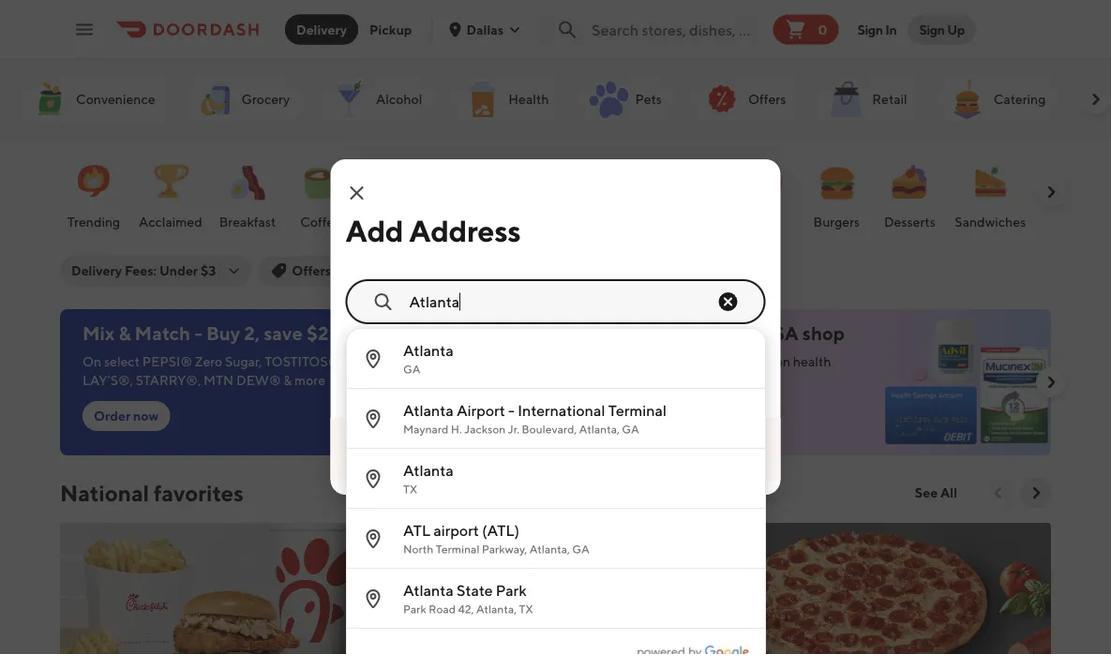 Task type: describe. For each thing, give the bounding box(es) containing it.
one-
[[630, 323, 671, 345]]

close add address image
[[346, 182, 368, 205]]

dew®
[[236, 373, 281, 388]]

dallas option group
[[331, 418, 781, 480]]

card
[[702, 354, 729, 370]]

usa
[[409, 452, 437, 467]]

for
[[482, 347, 499, 362]]

road
[[429, 603, 456, 616]]

atlanta, inside atlanta airport - international terminal maynard h. jackson jr. boulevard, atlanta, ga
[[579, 423, 620, 436]]

catering
[[994, 91, 1046, 107]]

recent
[[346, 389, 400, 409]]

order now
[[94, 409, 159, 424]]

1 vertical spatial pickup button
[[350, 256, 415, 286]]

pickup for the "pickup" button to the bottom
[[361, 263, 404, 279]]

north
[[403, 543, 434, 556]]

ga inside atlanta ga
[[403, 363, 421, 376]]

select
[[104, 354, 140, 370]]

catering link
[[937, 75, 1057, 124]]

add address
[[346, 213, 521, 248]]

see all link
[[904, 478, 969, 508]]

offers button
[[258, 256, 343, 286]]

atlanta airport - international terminal maynard h. jackson jr. boulevard, atlanta, ga
[[403, 402, 667, 436]]

offers inside button
[[292, 263, 331, 279]]

mix & match - buy 2, save $2 on select pepsi® zero sugar, tostitos®, lay's®, starry®, mtn dew® & more
[[83, 323, 343, 388]]

0
[[818, 22, 828, 37]]

in
[[886, 22, 897, 37]]

convenience
[[76, 91, 155, 107]]

to
[[731, 354, 744, 370]]

boulevard,
[[522, 423, 577, 436]]

convenience image
[[27, 77, 72, 122]]

sign in link
[[847, 11, 908, 48]]

fees:
[[125, 263, 157, 279]]

sign in
[[858, 22, 897, 37]]

0 vertical spatial park
[[496, 582, 527, 600]]

breakfast
[[219, 214, 276, 230]]

starry®,
[[136, 373, 201, 388]]

ga inside 'atl airport (atl) north terminal parkway, atlanta, ga'
[[573, 543, 590, 556]]

card
[[626, 409, 656, 424]]

delivery for delivery
[[296, 22, 347, 37]]

$2
[[307, 323, 329, 345]]

- inside atlanta airport - international terminal maynard h. jackson jr. boulevard, atlanta, ga
[[508, 402, 515, 420]]

list box containing atlanta
[[346, 328, 766, 655]]

mix
[[83, 323, 115, 345]]

pickup for top the "pickup" button
[[370, 22, 412, 37]]

0 vertical spatial offers
[[748, 91, 786, 107]]

parkway,
[[482, 543, 527, 556]]

or
[[424, 347, 437, 362]]

save inside your one-stop hsa/fsa shop use your hsa/fsa card to save on health essentials.
[[746, 354, 773, 370]]

atl
[[403, 522, 431, 540]]

0 horizontal spatial park
[[403, 603, 427, 616]]

tostitos®,
[[265, 354, 343, 370]]

international
[[518, 402, 606, 420]]

1 horizontal spatial &
[[284, 373, 292, 388]]

acclaimed link
[[135, 149, 206, 235]]

atlanta for state
[[403, 582, 454, 600]]

add card button
[[586, 402, 667, 432]]

trending
[[67, 214, 120, 230]]

fast food
[[366, 214, 425, 230]]

tx inside atlanta tx
[[403, 483, 418, 496]]

powered by google image
[[638, 644, 750, 655]]

atlanta for ga
[[403, 342, 454, 360]]

tx inside atlanta state park park road 42, atlanta, tx
[[519, 603, 533, 616]]

delivery fees: under $3
[[71, 263, 216, 279]]

national favorites link
[[60, 478, 244, 508]]

healthy
[[446, 214, 493, 230]]

grocery
[[241, 91, 289, 107]]

all
[[941, 485, 958, 501]]

atlanta state park park road 42, atlanta, tx
[[403, 582, 533, 616]]

convenience link
[[19, 75, 166, 124]]

pets link
[[579, 75, 673, 124]]

your
[[612, 354, 638, 370]]

saved
[[502, 347, 537, 362]]

stop
[[671, 323, 709, 345]]

food
[[394, 214, 425, 230]]

dallas button
[[448, 22, 523, 37]]

2,
[[244, 323, 260, 345]]

favorites
[[154, 480, 244, 507]]

open menu image
[[73, 18, 96, 41]]

atlanta for tx
[[403, 462, 454, 480]]

your one-stop hsa/fsa shop use your hsa/fsa card to save on health essentials.
[[586, 323, 845, 388]]

sign up or sign in for saved addresses
[[376, 347, 601, 362]]

dallas for dallas tx, usa
[[387, 431, 428, 449]]

sign
[[440, 347, 465, 362]]

order
[[94, 409, 130, 424]]

sign up or sign in for saved addresses link
[[346, 340, 612, 370]]

alcohol
[[376, 91, 422, 107]]

lay's®,
[[83, 373, 133, 388]]

use
[[586, 354, 609, 370]]

jr.
[[508, 423, 520, 436]]

fast
[[366, 214, 391, 230]]

add card
[[597, 409, 656, 424]]

grocery link
[[185, 75, 301, 124]]

health
[[793, 354, 832, 370]]



Task type: locate. For each thing, give the bounding box(es) containing it.
pets image
[[586, 77, 631, 122]]

0 vertical spatial &
[[119, 323, 131, 345]]

sign left in
[[858, 22, 883, 37]]

0 vertical spatial tx
[[403, 483, 418, 496]]

next button of carousel image
[[1087, 90, 1106, 109], [1042, 183, 1061, 202]]

hsa/fsa up to
[[713, 323, 799, 345]]

1 vertical spatial delivery
[[71, 263, 122, 279]]

1 horizontal spatial terminal
[[609, 402, 667, 420]]

None radio
[[347, 329, 765, 389], [347, 389, 765, 449], [347, 509, 765, 569], [347, 329, 765, 389], [347, 389, 765, 449], [347, 509, 765, 569]]

&
[[119, 323, 131, 345], [284, 373, 292, 388]]

atlanta, right parkway,
[[530, 543, 570, 556]]

2 vertical spatial ga
[[573, 543, 590, 556]]

on
[[83, 354, 101, 370]]

sugar,
[[225, 354, 262, 370]]

0 vertical spatial -
[[194, 323, 202, 345]]

mtn
[[204, 373, 234, 388]]

ga inside atlanta airport - international terminal maynard h. jackson jr. boulevard, atlanta, ga
[[622, 423, 640, 436]]

0 horizontal spatial atlanta,
[[476, 603, 517, 616]]

state
[[457, 582, 493, 600]]

None radio
[[331, 418, 781, 480], [347, 449, 765, 509], [347, 569, 765, 629], [331, 418, 781, 480], [347, 449, 765, 509], [347, 569, 765, 629]]

pickup button
[[358, 15, 423, 45], [350, 256, 415, 286]]

0 vertical spatial atlanta,
[[579, 423, 620, 436]]

(atl)
[[482, 522, 520, 540]]

0 vertical spatial next button of carousel image
[[1042, 373, 1061, 392]]

0 horizontal spatial -
[[194, 323, 202, 345]]

pickup down the fast on the top left of page
[[361, 263, 404, 279]]

atlanta left in
[[403, 342, 454, 360]]

dallas inside dallas tx, usa
[[387, 431, 428, 449]]

1 vertical spatial hsa/fsa
[[641, 354, 700, 370]]

0 horizontal spatial delivery
[[71, 263, 122, 279]]

0 horizontal spatial add
[[346, 213, 404, 248]]

0 horizontal spatial sign
[[376, 347, 403, 362]]

retail link
[[816, 75, 919, 124]]

1 vertical spatial park
[[403, 603, 427, 616]]

2 atlanta from the top
[[403, 402, 454, 420]]

health image
[[460, 77, 505, 122]]

atlanta, for (atl)
[[530, 543, 570, 556]]

dallas for dallas
[[467, 22, 504, 37]]

alcohol image
[[327, 77, 372, 122]]

terminal
[[609, 402, 667, 420], [436, 543, 480, 556]]

sign left up in the right of the page
[[920, 22, 945, 37]]

atlanta ga
[[403, 342, 454, 376]]

4 atlanta from the top
[[403, 582, 454, 600]]

atlanta for airport
[[403, 402, 454, 420]]

terminal for north
[[436, 543, 480, 556]]

ga right parkway,
[[573, 543, 590, 556]]

0 vertical spatial dallas
[[467, 22, 504, 37]]

atlanta up road
[[403, 582, 454, 600]]

under
[[159, 263, 198, 279]]

-
[[194, 323, 202, 345], [508, 402, 515, 420]]

tx,
[[387, 452, 407, 467]]

see
[[915, 485, 938, 501]]

sandwiches
[[955, 214, 1027, 230]]

1 vertical spatial -
[[508, 402, 515, 420]]

$3
[[201, 263, 216, 279]]

3 atlanta from the top
[[403, 462, 454, 480]]

match
[[135, 323, 191, 345]]

1 horizontal spatial dallas
[[467, 22, 504, 37]]

delivery inside delivery button
[[296, 22, 347, 37]]

delivery left fees:
[[71, 263, 122, 279]]

2 horizontal spatial sign
[[920, 22, 945, 37]]

clear search input image
[[717, 291, 740, 313]]

1 vertical spatial dallas
[[387, 431, 428, 449]]

1 vertical spatial tx
[[519, 603, 533, 616]]

grocery image
[[192, 77, 237, 122]]

atlanta inside atlanta state park park road 42, atlanta, tx
[[403, 582, 454, 600]]

0 vertical spatial add
[[346, 213, 404, 248]]

desserts
[[885, 214, 936, 230]]

park right the state
[[496, 582, 527, 600]]

your
[[586, 323, 626, 345]]

shop
[[803, 323, 845, 345]]

atlanta,
[[579, 423, 620, 436], [530, 543, 570, 556], [476, 603, 517, 616]]

2 vertical spatial atlanta,
[[476, 603, 517, 616]]

1 vertical spatial &
[[284, 373, 292, 388]]

0 vertical spatial pickup button
[[358, 15, 423, 45]]

pickup right delivery button
[[370, 22, 412, 37]]

offers right "offers" icon
[[748, 91, 786, 107]]

atlanta, inside 'atl airport (atl) north terminal parkway, atlanta, ga'
[[530, 543, 570, 556]]

retail
[[872, 91, 907, 107]]

offers link
[[692, 75, 797, 124]]

burgers
[[814, 214, 860, 230]]

see all
[[915, 485, 958, 501]]

alcohol link
[[319, 75, 433, 124]]

0 horizontal spatial tx
[[403, 483, 418, 496]]

1 vertical spatial offers
[[292, 263, 331, 279]]

maynard
[[403, 423, 449, 436]]

delivery up alcohol image
[[296, 22, 347, 37]]

catering image
[[945, 77, 990, 122]]

essentials.
[[586, 373, 647, 388]]

0 button
[[773, 15, 839, 45]]

tx right 42,
[[519, 603, 533, 616]]

0 horizontal spatial next button of carousel image
[[1042, 183, 1061, 202]]

zero
[[195, 354, 223, 370]]

add for add address
[[346, 213, 404, 248]]

dallas up 'health' image
[[467, 22, 504, 37]]

sign up
[[920, 22, 965, 37]]

0 horizontal spatial &
[[119, 323, 131, 345]]

in
[[468, 347, 479, 362]]

previous button of carousel image
[[990, 484, 1008, 503]]

1 horizontal spatial ga
[[573, 543, 590, 556]]

delivery button
[[285, 15, 358, 45]]

0 vertical spatial next button of carousel image
[[1087, 90, 1106, 109]]

0 horizontal spatial terminal
[[436, 543, 480, 556]]

delivery for delivery fees: under $3
[[71, 263, 122, 279]]

atl airport (atl) north terminal parkway, atlanta, ga
[[403, 522, 590, 556]]

terminal down the essentials.
[[609, 402, 667, 420]]

1 horizontal spatial atlanta,
[[530, 543, 570, 556]]

offers down 'coffee'
[[292, 263, 331, 279]]

hsa/fsa down one-
[[641, 354, 700, 370]]

& left more
[[284, 373, 292, 388]]

0 vertical spatial delivery
[[296, 22, 347, 37]]

park left road
[[403, 603, 427, 616]]

1 vertical spatial next button of carousel image
[[1027, 484, 1046, 503]]

1 horizontal spatial park
[[496, 582, 527, 600]]

& right mix
[[119, 323, 131, 345]]

1 vertical spatial atlanta,
[[530, 543, 570, 556]]

terminal inside 'atl airport (atl) north terminal parkway, atlanta, ga'
[[436, 543, 480, 556]]

now
[[133, 409, 159, 424]]

pepsi®
[[142, 354, 192, 370]]

0 vertical spatial hsa/fsa
[[713, 323, 799, 345]]

1 vertical spatial save
[[746, 354, 773, 370]]

terminal inside atlanta airport - international terminal maynard h. jackson jr. boulevard, atlanta, ga
[[609, 402, 667, 420]]

atlanta tx
[[403, 462, 454, 496]]

list box
[[346, 328, 766, 655]]

atlanta, down the state
[[476, 603, 517, 616]]

retail image
[[823, 77, 868, 122]]

terminal for international
[[609, 402, 667, 420]]

tx down usa
[[403, 483, 418, 496]]

1 vertical spatial pickup
[[361, 263, 404, 279]]

0 vertical spatial pickup
[[370, 22, 412, 37]]

0 horizontal spatial dallas
[[387, 431, 428, 449]]

health
[[508, 91, 549, 107]]

add down close add address icon on the left of the page
[[346, 213, 404, 248]]

airport
[[434, 522, 479, 540]]

offers
[[748, 91, 786, 107], [292, 263, 331, 279]]

1 horizontal spatial next button of carousel image
[[1087, 90, 1106, 109]]

pickup button up alcohol
[[358, 15, 423, 45]]

offers image
[[699, 77, 744, 122]]

pickup button down the fast on the top left of page
[[350, 256, 415, 286]]

atlanta
[[403, 342, 454, 360], [403, 402, 454, 420], [403, 462, 454, 480], [403, 582, 454, 600]]

0 vertical spatial save
[[264, 323, 303, 345]]

up
[[948, 22, 965, 37]]

1 vertical spatial add
[[597, 409, 623, 424]]

1 horizontal spatial add
[[597, 409, 623, 424]]

sign left up
[[376, 347, 403, 362]]

trending link
[[62, 149, 126, 235]]

1 atlanta from the top
[[403, 342, 454, 360]]

ga down up
[[403, 363, 421, 376]]

0 vertical spatial ga
[[403, 363, 421, 376]]

dallas tx, usa
[[387, 431, 437, 467]]

- left buy
[[194, 323, 202, 345]]

save right to
[[746, 354, 773, 370]]

save inside 'mix & match - buy 2, save $2 on select pepsi® zero sugar, tostitos®, lay's®, starry®, mtn dew® & more'
[[264, 323, 303, 345]]

sign for sign in
[[858, 22, 883, 37]]

0 horizontal spatial ga
[[403, 363, 421, 376]]

1 vertical spatial terminal
[[436, 543, 480, 556]]

up
[[406, 347, 422, 362]]

park
[[496, 582, 527, 600], [403, 603, 427, 616]]

airport
[[457, 402, 505, 420]]

Search for an address text field
[[409, 292, 702, 312]]

health link
[[452, 75, 560, 124]]

add for add card
[[597, 409, 623, 424]]

2 horizontal spatial atlanta,
[[579, 423, 620, 436]]

flowers image
[[1083, 77, 1112, 122]]

42,
[[458, 603, 474, 616]]

atlanta down maynard
[[403, 462, 454, 480]]

1 horizontal spatial offers
[[748, 91, 786, 107]]

national favorites
[[60, 480, 244, 507]]

atlanta up maynard
[[403, 402, 454, 420]]

terminal down the airport
[[436, 543, 480, 556]]

1 horizontal spatial hsa/fsa
[[713, 323, 799, 345]]

1 horizontal spatial sign
[[858, 22, 883, 37]]

atlanta, for park
[[476, 603, 517, 616]]

ga down the essentials.
[[622, 423, 640, 436]]

save right 2,
[[264, 323, 303, 345]]

more
[[295, 373, 326, 388]]

add inside button
[[597, 409, 623, 424]]

sign for sign up
[[920, 22, 945, 37]]

atlanta, inside atlanta state park park road 42, atlanta, tx
[[476, 603, 517, 616]]

atlanta, down international
[[579, 423, 620, 436]]

1 vertical spatial ga
[[622, 423, 640, 436]]

address
[[409, 213, 521, 248]]

1 horizontal spatial save
[[746, 354, 773, 370]]

atlanta inside atlanta airport - international terminal maynard h. jackson jr. boulevard, atlanta, ga
[[403, 402, 454, 420]]

dallas up tx,
[[387, 431, 428, 449]]

0 horizontal spatial save
[[264, 323, 303, 345]]

acclaimed
[[139, 214, 202, 230]]

next button of carousel image
[[1042, 373, 1061, 392], [1027, 484, 1046, 503]]

pickup
[[370, 22, 412, 37], [361, 263, 404, 279]]

1 horizontal spatial delivery
[[296, 22, 347, 37]]

national
[[60, 480, 149, 507]]

hsa/fsa
[[713, 323, 799, 345], [641, 354, 700, 370]]

pets
[[635, 91, 662, 107]]

- up jr.
[[508, 402, 515, 420]]

sign for sign up or sign in for saved addresses
[[376, 347, 403, 362]]

1 horizontal spatial -
[[508, 402, 515, 420]]

addresses
[[540, 347, 601, 362]]

0 vertical spatial terminal
[[609, 402, 667, 420]]

0 horizontal spatial hsa/fsa
[[641, 354, 700, 370]]

1 vertical spatial next button of carousel image
[[1042, 183, 1061, 202]]

- inside 'mix & match - buy 2, save $2 on select pepsi® zero sugar, tostitos®, lay's®, starry®, mtn dew® & more'
[[194, 323, 202, 345]]

2 horizontal spatial ga
[[622, 423, 640, 436]]

0 horizontal spatial offers
[[292, 263, 331, 279]]

add left card
[[597, 409, 623, 424]]

1 horizontal spatial tx
[[519, 603, 533, 616]]

buy
[[206, 323, 240, 345]]



Task type: vqa. For each thing, say whether or not it's contained in the screenshot.
Maynard
yes



